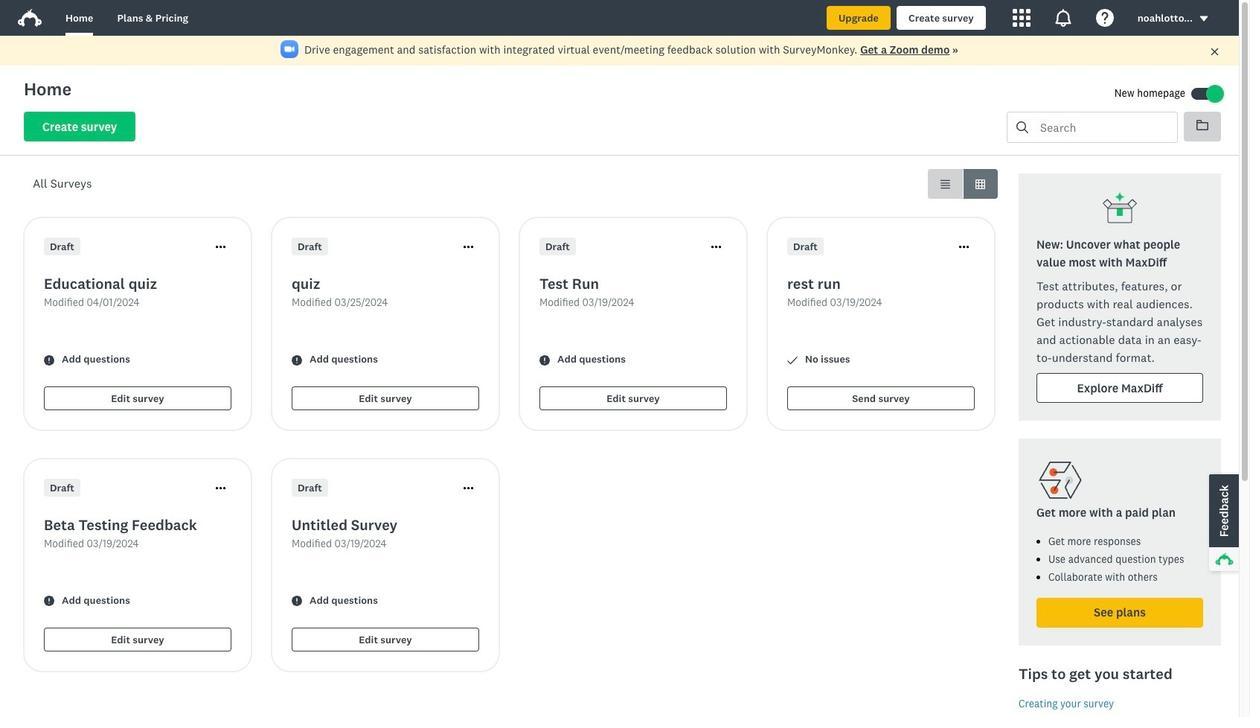 Task type: locate. For each thing, give the bounding box(es) containing it.
products icon image
[[1013, 9, 1031, 27], [1013, 9, 1031, 27]]

warning image
[[44, 355, 54, 365], [540, 355, 550, 365], [44, 596, 54, 606], [292, 596, 302, 606]]

Search text field
[[1029, 112, 1178, 142]]

1 brand logo image from the top
[[18, 6, 42, 30]]

group
[[928, 169, 998, 199]]

dropdown arrow icon image
[[1199, 14, 1210, 24], [1201, 16, 1209, 21]]

search image
[[1017, 121, 1029, 133], [1017, 121, 1029, 133]]

folders image
[[1197, 120, 1209, 130]]

no issues image
[[788, 355, 798, 365]]

brand logo image
[[18, 6, 42, 30], [18, 9, 42, 27]]

max diff icon image
[[1103, 191, 1138, 227]]



Task type: describe. For each thing, give the bounding box(es) containing it.
2 brand logo image from the top
[[18, 9, 42, 27]]

help icon image
[[1097, 9, 1114, 27]]

warning image
[[292, 355, 302, 365]]

folders image
[[1197, 119, 1209, 131]]

response based pricing icon image
[[1037, 456, 1085, 504]]

notification center icon image
[[1055, 9, 1073, 27]]

x image
[[1211, 47, 1220, 57]]



Task type: vqa. For each thing, say whether or not it's contained in the screenshot.
Dropdown arrow ICON
no



